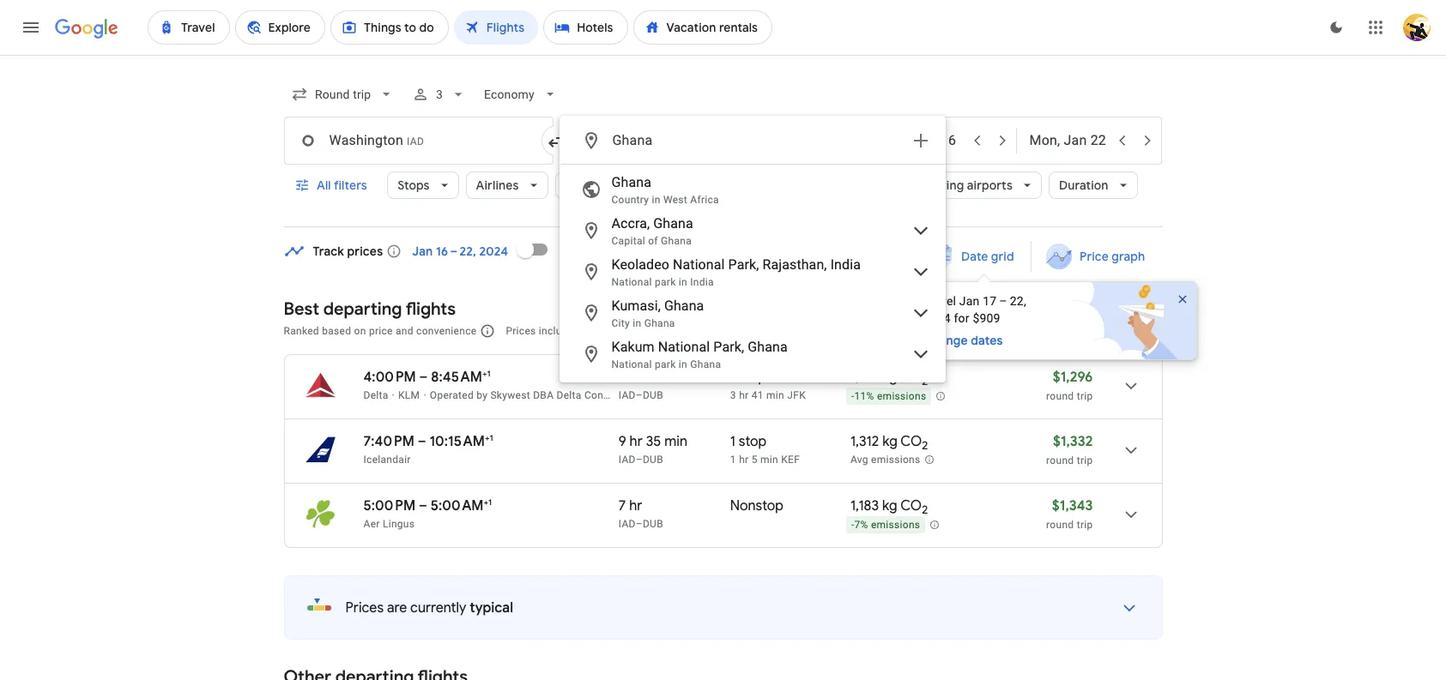 Task type: describe. For each thing, give the bounding box(es) containing it.
capital
[[612, 235, 645, 247]]

aer lingus
[[363, 518, 415, 530]]

7%
[[854, 519, 868, 531]]

national down fees
[[658, 339, 710, 355]]

connecting airports button
[[887, 165, 1042, 206]]

total duration 11 hr 45 min. element
[[619, 369, 730, 389]]

list box inside enter your destination dialog
[[560, 165, 945, 382]]

toggle nearby airports for keoladeo national park, rajasthan, india image
[[910, 262, 931, 282]]

Departure time: 7:40 PM. text field
[[363, 433, 414, 451]]

price for price
[[639, 178, 668, 193]]

trip for $1,296
[[1077, 391, 1093, 403]]

17 – 22,
[[983, 294, 1026, 308]]

ghana down kumasi,
[[644, 318, 675, 330]]

kakum
[[612, 339, 655, 355]]

kg for 1,126
[[882, 369, 898, 386]]

ghana inside ghana country in west africa
[[612, 174, 651, 191]]

based
[[322, 325, 351, 337]]

1 stop flight. element for 11 hr 45 min
[[730, 369, 767, 389]]

accra,
[[612, 215, 650, 232]]

price
[[369, 325, 393, 337]]

layover (1 of 1) is a 3 hr 41 min layover at john f. kennedy international airport in new york. element
[[730, 389, 842, 403]]

– inside the 11 hr 45 min iad – dub
[[636, 390, 643, 402]]

hr for 11 hr 45 min
[[633, 369, 646, 386]]

co for 1,312
[[901, 433, 922, 451]]

icelandair
[[363, 454, 411, 466]]

1 inside 1 stop 3 hr 41 min jfk
[[730, 369, 736, 386]]

$1,296 round trip
[[1046, 369, 1093, 403]]

country
[[612, 194, 649, 206]]

round for $1,296
[[1046, 391, 1074, 403]]

stop for 11 hr 45 min
[[739, 369, 767, 386]]

all
[[316, 178, 331, 193]]

kumasi, ghana option
[[560, 293, 945, 334]]

prices
[[347, 244, 383, 259]]

Departure text field
[[884, 118, 963, 164]]

kakum national park, ghana national park in ghana
[[612, 339, 788, 371]]

1,126 kg co 2
[[850, 369, 928, 389]]

Departure time: 4:00 PM. text field
[[363, 369, 416, 386]]

min inside the 11 hr 45 min iad – dub
[[668, 369, 691, 386]]

$1,343 round trip
[[1046, 498, 1093, 531]]

in inside kumasi, ghana city in ghana
[[633, 318, 642, 330]]

4:00 pm
[[363, 369, 416, 386]]

5:00 pm
[[363, 498, 416, 515]]

jan for 17 – 22,
[[959, 294, 980, 308]]

2024 for jan 16 – 22, 2024
[[479, 244, 508, 259]]

avg
[[850, 454, 868, 466]]

duration
[[1059, 178, 1109, 193]]

1,312
[[850, 433, 879, 451]]

– inside 7 hr iad – dub
[[636, 518, 643, 530]]

kakum national park, ghana option
[[560, 334, 945, 375]]

5:00 pm – 5:00 am + 1
[[363, 497, 492, 515]]

ranked based on price and convenience
[[284, 325, 477, 337]]

11 hr 45 min iad – dub
[[619, 369, 691, 402]]

airlines button
[[466, 165, 548, 206]]

1 vertical spatial emissions
[[871, 454, 921, 466]]

– inside 7:40 pm – 10:15 am + 1
[[418, 433, 426, 451]]

operated by skywest dba delta connection
[[430, 390, 639, 402]]

rajasthan,
[[763, 257, 827, 273]]

1 inside 4:00 pm – 8:45 am + 1
[[487, 368, 491, 379]]

for $909 change dates
[[923, 312, 1003, 348]]

for inside for $909 change dates
[[954, 312, 970, 325]]

price for price graph
[[1080, 249, 1109, 264]]

trip for $1,343
[[1077, 519, 1093, 531]]

national down keoladeo
[[612, 276, 652, 288]]

flight details. leaves dulles international airport at 4:00 pm on tuesday, january 16 and arrives at dublin airport at 8:45 am on wednesday, january 17. image
[[1110, 366, 1151, 407]]

departing
[[323, 299, 402, 320]]

5
[[752, 454, 758, 466]]

adults.
[[705, 325, 738, 337]]

1,183 kg co 2
[[850, 498, 928, 518]]

7
[[619, 498, 626, 515]]

prices are currently typical
[[345, 600, 513, 617]]

filters
[[333, 178, 367, 193]]

1 left 5
[[730, 454, 736, 466]]

35
[[646, 433, 661, 451]]

toggle nearby airports for kakum national park, ghana image
[[910, 344, 931, 365]]

park, for rajasthan,
[[728, 257, 759, 273]]

currently
[[410, 600, 466, 617]]

kumasi,
[[612, 298, 661, 314]]

park inside keoladeo national park, rajasthan, india national park in india
[[655, 276, 676, 288]]

– inside 4:00 pm – 8:45 am + 1
[[419, 369, 428, 386]]

dub for 35
[[643, 454, 663, 466]]

flights
[[406, 299, 456, 320]]

1 delta from the left
[[363, 390, 388, 402]]

city
[[612, 318, 630, 330]]

+ for 10:15 am
[[485, 433, 490, 444]]

dates
[[971, 333, 1003, 348]]

– inside 5:00 pm – 5:00 am + 1
[[419, 498, 427, 515]]

11
[[619, 369, 629, 386]]

passenger
[[945, 325, 995, 337]]

round for $1,343
[[1046, 519, 1074, 531]]

2 for 1,312
[[922, 439, 928, 453]]

1 horizontal spatial 3
[[697, 325, 703, 337]]

price graph
[[1080, 249, 1145, 264]]

ghana down west
[[653, 215, 693, 232]]

accra, ghana capital of ghana
[[612, 215, 693, 247]]

dba
[[533, 390, 554, 402]]

change dates button
[[923, 332, 1041, 349]]

enter your destination dialog
[[559, 116, 945, 383]]

hr for 9 hr 35 min
[[630, 433, 643, 451]]

assistance
[[998, 325, 1050, 337]]

bags button
[[555, 165, 622, 206]]

leaves dulles international airport at 4:00 pm on tuesday, january 16 and arrives at dublin airport at 8:45 am on wednesday, january 17. element
[[363, 368, 491, 386]]

sort
[[1091, 323, 1115, 338]]

Arrival time: 10:15 AM on  Wednesday, January 17. text field
[[430, 433, 493, 451]]

date grid button
[[916, 241, 1028, 272]]

1,183
[[850, 498, 879, 515]]

passenger assistance button
[[945, 325, 1050, 337]]

5:00 am
[[431, 498, 484, 515]]

kumasi, ghana city in ghana
[[612, 298, 704, 330]]

toggle nearby airports for kumasi, ghana image
[[910, 303, 931, 324]]

main menu image
[[21, 17, 41, 38]]

2024 for jan 17 – 22, 2024
[[923, 312, 951, 325]]

ghana down kumasi, ghana option
[[748, 339, 788, 355]]

loading results progress bar
[[0, 55, 1446, 58]]

required
[[576, 325, 616, 337]]

hr inside 1 stop 1 hr 5 min kef
[[739, 454, 749, 466]]

hr for 7 hr
[[629, 498, 642, 515]]

prices for prices are currently typical
[[345, 600, 384, 617]]

45
[[649, 369, 665, 386]]

iad for 9
[[619, 454, 636, 466]]

leaves dulles international airport at 5:00 pm on tuesday, january 16 and arrives at dublin airport at 5:00 am on wednesday, january 17. element
[[363, 497, 492, 515]]

10:15 am
[[430, 433, 485, 451]]

by:
[[1118, 323, 1135, 338]]

9
[[619, 433, 626, 451]]

taxes
[[619, 325, 645, 337]]

1296 US dollars text field
[[1053, 369, 1093, 386]]

flight details. leaves dulles international airport at 7:40 pm on tuesday, january 16 and arrives at dublin airport at 10:15 am on wednesday, january 17. image
[[1110, 430, 1151, 471]]

Arrival time: 8:45 AM on  Wednesday, January 17. text field
[[431, 368, 491, 386]]

2 delta from the left
[[557, 390, 582, 402]]

stop for 9 hr 35 min
[[739, 433, 767, 451]]

prices for prices include required taxes + fees for 3 adults.
[[506, 325, 536, 337]]

leaves dulles international airport at 7:40 pm on tuesday, january 16 and arrives at dublin airport at 10:15 am on wednesday, january 17. element
[[363, 433, 493, 451]]

date grid
[[961, 249, 1014, 264]]

- for 1,183
[[851, 519, 854, 531]]

convenience
[[416, 325, 477, 337]]

kg for 1,183
[[882, 498, 897, 515]]

nonstop
[[730, 498, 784, 515]]

jfk
[[787, 390, 806, 402]]

round for $1,332
[[1046, 455, 1074, 467]]

kef
[[781, 454, 800, 466]]

park, for ghana
[[714, 339, 744, 355]]

in inside keoladeo national park, rajasthan, india national park in india
[[679, 276, 688, 288]]

and
[[396, 325, 414, 337]]

- for 1,126
[[851, 391, 854, 403]]

typical
[[470, 600, 513, 617]]

sort by:
[[1091, 323, 1135, 338]]

toggle nearby airports for accra, ghana image
[[910, 221, 931, 241]]

swap origin and destination. image
[[546, 130, 567, 151]]

4:00 pm – 8:45 am + 1
[[363, 368, 491, 386]]

accra, ghana option
[[560, 210, 945, 251]]

layover (1 of 1) is a 1 hr 5 min layover at keflavík international airport in reykjavík. element
[[730, 453, 842, 467]]



Task type: locate. For each thing, give the bounding box(es) containing it.
+ down 'by'
[[485, 433, 490, 444]]

+ inside 5:00 pm – 5:00 am + 1
[[484, 497, 488, 508]]

0 vertical spatial 2
[[922, 374, 928, 389]]

iad inside the 11 hr 45 min iad – dub
[[619, 390, 636, 402]]

– down total duration 7 hr. element
[[636, 518, 643, 530]]

41
[[752, 390, 764, 402]]

ghana right of
[[661, 235, 692, 247]]

co for 1,126
[[901, 369, 922, 386]]

1 vertical spatial dub
[[643, 454, 663, 466]]

kg up -7% emissions at the right
[[882, 498, 897, 515]]

jan 16 – 22, 2024
[[412, 244, 508, 259]]

sort by: button
[[1084, 315, 1163, 346]]

hr right 9
[[630, 433, 643, 451]]

- down '1,183'
[[851, 519, 854, 531]]

1 vertical spatial india
[[690, 276, 714, 288]]

trip
[[1077, 391, 1093, 403], [1077, 455, 1093, 467], [1077, 519, 1093, 531]]

list box containing ghana
[[560, 165, 945, 382]]

+ for 8:45 am
[[482, 368, 487, 379]]

3 iad from the top
[[619, 518, 636, 530]]

0 vertical spatial iad
[[619, 390, 636, 402]]

– down total duration 9 hr 35 min. element
[[636, 454, 643, 466]]

1 vertical spatial 2
[[922, 439, 928, 453]]

dub inside 7 hr iad – dub
[[643, 518, 663, 530]]

0 vertical spatial dub
[[643, 390, 663, 402]]

2 right 1,312 at the right bottom
[[922, 439, 928, 453]]

emissions down 1,183 kg co 2 at the bottom of the page
[[871, 519, 920, 531]]

co up avg emissions
[[901, 433, 922, 451]]

1 vertical spatial park
[[655, 359, 676, 371]]

co inside "1,312 kg co 2"
[[901, 433, 922, 451]]

ghana down adults.
[[690, 359, 721, 371]]

7 hr iad – dub
[[619, 498, 663, 530]]

0 vertical spatial prices
[[506, 325, 536, 337]]

$1,332 round trip
[[1046, 433, 1093, 467]]

in left west
[[652, 194, 661, 206]]

all filters
[[316, 178, 367, 193]]

– right departure time: 5:00 pm. text box
[[419, 498, 427, 515]]

1 right 10:15 am
[[490, 433, 493, 444]]

2 dub from the top
[[643, 454, 663, 466]]

hr inside 9 hr 35 min iad – dub
[[630, 433, 643, 451]]

none search field containing ghana
[[284, 74, 1163, 383]]

min right 35
[[665, 433, 688, 451]]

min right 5
[[760, 454, 778, 466]]

kg up -11% emissions
[[882, 369, 898, 386]]

price inside 'button'
[[1080, 249, 1109, 264]]

1 vertical spatial -
[[851, 519, 854, 531]]

0 vertical spatial park,
[[728, 257, 759, 273]]

hr left 5
[[739, 454, 749, 466]]

stop
[[739, 369, 767, 386], [739, 433, 767, 451]]

dub down 35
[[643, 454, 663, 466]]

co inside 1,126 kg co 2
[[901, 369, 922, 386]]

1 vertical spatial stop
[[739, 433, 767, 451]]

close image
[[1176, 293, 1189, 306]]

3 trip from the top
[[1077, 519, 1093, 531]]

co down toggle nearby airports for kakum national park, ghana image
[[901, 369, 922, 386]]

trip down 1343 us dollars text field
[[1077, 519, 1093, 531]]

2 inside 1,183 kg co 2
[[922, 503, 928, 518]]

emissions for 1,183
[[871, 519, 920, 531]]

keoladeo national park, rajasthan, india option
[[560, 251, 945, 293]]

1 vertical spatial 1 stop flight. element
[[730, 433, 767, 453]]

co
[[901, 369, 922, 386], [901, 433, 922, 451], [900, 498, 922, 515]]

round down $1,296 at the bottom right of the page
[[1046, 391, 1074, 403]]

flight details. leaves dulles international airport at 5:00 pm on tuesday, january 16 and arrives at dublin airport at 5:00 am on wednesday, january 17. image
[[1110, 494, 1151, 536]]

1 stop flight. element
[[730, 369, 767, 389], [730, 433, 767, 453]]

may
[[891, 325, 911, 337]]

dub
[[643, 390, 663, 402], [643, 454, 663, 466], [643, 518, 663, 530]]

total duration 9 hr 35 min. element
[[619, 433, 730, 453]]

round
[[1046, 391, 1074, 403], [1046, 455, 1074, 467], [1046, 519, 1074, 531]]

park, inside the kakum national park, ghana national park in ghana
[[714, 339, 744, 355]]

0 horizontal spatial india
[[690, 276, 714, 288]]

1 trip from the top
[[1077, 391, 1093, 403]]

-7% emissions
[[851, 519, 920, 531]]

more details image
[[1109, 588, 1150, 629]]

0 vertical spatial trip
[[1077, 391, 1093, 403]]

in right the city on the left of the page
[[633, 318, 642, 330]]

None search field
[[284, 74, 1163, 383]]

round down 1343 us dollars text field
[[1046, 519, 1074, 531]]

learn more about tracked prices image
[[386, 244, 402, 259]]

trip inside the $1,332 round trip
[[1077, 455, 1093, 467]]

dub for 45
[[643, 390, 663, 402]]

1 horizontal spatial india
[[831, 257, 861, 273]]

2 2 from the top
[[922, 439, 928, 453]]

emissions down "1,312 kg co 2"
[[871, 454, 921, 466]]

7:40 pm
[[363, 433, 414, 451]]

best
[[284, 299, 319, 320]]

2 vertical spatial dub
[[643, 518, 663, 530]]

india
[[831, 257, 861, 273], [690, 276, 714, 288]]

national down accra, ghana capital of ghana
[[673, 257, 725, 273]]

Return text field
[[1030, 118, 1109, 164]]

0 vertical spatial round
[[1046, 391, 1074, 403]]

1 down adults.
[[730, 369, 736, 386]]

2 vertical spatial round
[[1046, 519, 1074, 531]]

stops button
[[387, 165, 459, 206]]

3 inside popup button
[[436, 88, 443, 101]]

ghana option
[[560, 169, 945, 210]]

airports
[[967, 178, 1013, 193]]

iad inside 7 hr iad – dub
[[619, 518, 636, 530]]

west
[[663, 194, 688, 206]]

0 vertical spatial jan
[[412, 244, 433, 259]]

trip down $1,296 at the bottom right of the page
[[1077, 391, 1093, 403]]

park,
[[728, 257, 759, 273], [714, 339, 744, 355]]

co inside 1,183 kg co 2
[[900, 498, 922, 515]]

2 trip from the top
[[1077, 455, 1093, 467]]

11%
[[854, 391, 874, 403]]

0 vertical spatial india
[[831, 257, 861, 273]]

1 2 from the top
[[922, 374, 928, 389]]

hr inside 1 stop 3 hr 41 min jfk
[[739, 390, 749, 402]]

1 stop flight. element up "41"
[[730, 369, 767, 389]]

0 vertical spatial emissions
[[877, 391, 926, 403]]

emissions down 1,126 kg co 2 in the right bottom of the page
[[877, 391, 926, 403]]

prices
[[506, 325, 536, 337], [345, 600, 384, 617]]

trip inside $1,343 round trip
[[1077, 519, 1093, 531]]

in inside the kakum national park, ghana national park in ghana
[[679, 359, 688, 371]]

2024 down 'travel'
[[923, 312, 951, 325]]

round down $1,332 on the bottom right of page
[[1046, 455, 1074, 467]]

ghana country in west africa
[[612, 174, 719, 206]]

0 vertical spatial co
[[901, 369, 922, 386]]

in inside ghana country in west africa
[[652, 194, 661, 206]]

jan for 16 – 22,
[[412, 244, 433, 259]]

+
[[648, 325, 654, 337], [482, 368, 487, 379], [485, 433, 490, 444], [484, 497, 488, 508]]

min inside 1 stop 1 hr 5 min kef
[[760, 454, 778, 466]]

price up west
[[639, 178, 668, 193]]

+ inside 7:40 pm – 10:15 am + 1
[[485, 433, 490, 444]]

1 stop 3 hr 41 min jfk
[[730, 369, 806, 402]]

0 vertical spatial 3
[[436, 88, 443, 101]]

india up adults.
[[690, 276, 714, 288]]

0 vertical spatial kg
[[882, 369, 898, 386]]

delta right dba
[[557, 390, 582, 402]]

0 horizontal spatial prices
[[345, 600, 384, 617]]

1 iad from the top
[[619, 390, 636, 402]]

2 vertical spatial trip
[[1077, 519, 1093, 531]]

dub inside the 11 hr 45 min iad – dub
[[643, 390, 663, 402]]

1 stop 1 hr 5 min kef
[[730, 433, 800, 466]]

park, inside keoladeo national park, rajasthan, india national park in india
[[728, 257, 759, 273]]

change
[[923, 333, 968, 348]]

duration button
[[1049, 165, 1138, 206]]

Where else? text field
[[612, 120, 900, 161]]

kg up avg emissions
[[883, 433, 898, 451]]

none text field inside search box
[[284, 117, 553, 165]]

2024
[[479, 244, 508, 259], [923, 312, 951, 325]]

0 horizontal spatial jan
[[412, 244, 433, 259]]

iad
[[619, 390, 636, 402], [619, 454, 636, 466], [619, 518, 636, 530]]

park down keoladeo
[[655, 276, 676, 288]]

1 co from the top
[[901, 369, 922, 386]]

min inside 1 stop 3 hr 41 min jfk
[[767, 390, 785, 402]]

find the best price region
[[284, 229, 1215, 360]]

price graph button
[[1035, 241, 1159, 272]]

2 horizontal spatial 3
[[730, 390, 736, 402]]

$909
[[973, 312, 1000, 325]]

+ inside 4:00 pm – 8:45 am + 1
[[482, 368, 487, 379]]

include
[[539, 325, 574, 337]]

iad down 9
[[619, 454, 636, 466]]

airlines
[[476, 178, 519, 193]]

2 co from the top
[[901, 433, 922, 451]]

3 button
[[405, 74, 474, 115]]

all filters button
[[284, 165, 380, 206]]

2 1 stop flight. element from the top
[[730, 433, 767, 453]]

stop up 5
[[739, 433, 767, 451]]

9 hr 35 min iad – dub
[[619, 433, 688, 466]]

1 vertical spatial trip
[[1077, 455, 1093, 467]]

1 inside 5:00 pm – 5:00 am + 1
[[488, 497, 492, 508]]

stop up "41"
[[739, 369, 767, 386]]

iad inside 9 hr 35 min iad – dub
[[619, 454, 636, 466]]

0 horizontal spatial 3
[[436, 88, 443, 101]]

1 horizontal spatial jan
[[959, 294, 980, 308]]

1 1 stop flight. element from the top
[[730, 369, 767, 389]]

national
[[673, 257, 725, 273], [612, 276, 652, 288], [658, 339, 710, 355], [612, 359, 652, 371]]

dub inside 9 hr 35 min iad – dub
[[643, 454, 663, 466]]

1 up 'by'
[[487, 368, 491, 379]]

1343 US dollars text field
[[1052, 498, 1093, 515]]

1 vertical spatial kg
[[883, 433, 898, 451]]

nonstop flight. element
[[730, 498, 784, 518]]

trip for $1,332
[[1077, 455, 1093, 467]]

2 for 1,126
[[922, 374, 928, 389]]

1 horizontal spatial prices
[[506, 325, 536, 337]]

– down total duration 11 hr 45 min. element
[[636, 390, 643, 402]]

kg inside 1,126 kg co 2
[[882, 369, 898, 386]]

best departing flights main content
[[284, 229, 1215, 681]]

0 horizontal spatial for
[[680, 325, 694, 337]]

emissions for 1,126
[[877, 391, 926, 403]]

2 - from the top
[[851, 519, 854, 531]]

None text field
[[284, 117, 553, 165]]

+ left fees
[[648, 325, 654, 337]]

0 horizontal spatial delta
[[363, 390, 388, 402]]

travel
[[923, 294, 959, 308]]

1 vertical spatial prices
[[345, 600, 384, 617]]

2 iad from the top
[[619, 454, 636, 466]]

1 stop from the top
[[739, 369, 767, 386]]

hr inside 7 hr iad – dub
[[629, 498, 642, 515]]

of
[[648, 235, 658, 247]]

for left $909
[[954, 312, 970, 325]]

co for 1,183
[[900, 498, 922, 515]]

stop inside 1 stop 1 hr 5 min kef
[[739, 433, 767, 451]]

track prices
[[313, 244, 383, 259]]

1 right 5:00 am
[[488, 497, 492, 508]]

kg inside "1,312 kg co 2"
[[883, 433, 898, 451]]

in right "45"
[[679, 359, 688, 371]]

round inside $1,343 round trip
[[1046, 519, 1074, 531]]

jan 17 – 22, 2024
[[923, 294, 1026, 325]]

track
[[313, 244, 344, 259]]

trip down $1,332 on the bottom right of page
[[1077, 455, 1093, 467]]

2 vertical spatial kg
[[882, 498, 897, 515]]

trip inside $1,296 round trip
[[1077, 391, 1093, 403]]

1 stop flight. element for 9 hr 35 min
[[730, 433, 767, 453]]

1 vertical spatial co
[[901, 433, 922, 451]]

ghana
[[612, 174, 651, 191], [653, 215, 693, 232], [661, 235, 692, 247], [664, 298, 704, 314], [644, 318, 675, 330], [748, 339, 788, 355], [690, 359, 721, 371]]

prices right learn more about ranking icon
[[506, 325, 536, 337]]

2 right '1,183'
[[922, 503, 928, 518]]

2 down toggle nearby airports for kakum national park, ghana image
[[922, 374, 928, 389]]

2024 inside jan 17 – 22, 2024
[[923, 312, 951, 325]]

1 vertical spatial round
[[1046, 455, 1074, 467]]

park, down adults.
[[714, 339, 744, 355]]

2 for 1,183
[[922, 503, 928, 518]]

2 vertical spatial 3
[[730, 390, 736, 402]]

jan inside jan 17 – 22, 2024
[[959, 294, 980, 308]]

national down "kakum"
[[612, 359, 652, 371]]

park inside the kakum national park, ghana national park in ghana
[[655, 359, 676, 371]]

 image
[[392, 390, 395, 402]]

for
[[954, 312, 970, 325], [680, 325, 694, 337]]

1 vertical spatial park,
[[714, 339, 744, 355]]

hr right 7
[[629, 498, 642, 515]]

– inside 9 hr 35 min iad – dub
[[636, 454, 643, 466]]

2 vertical spatial iad
[[619, 518, 636, 530]]

1 vertical spatial jan
[[959, 294, 980, 308]]

1 vertical spatial 3
[[697, 325, 703, 337]]

for right fees
[[680, 325, 694, 337]]

0 vertical spatial 1 stop flight. element
[[730, 369, 767, 389]]

min inside 9 hr 35 min iad – dub
[[665, 433, 688, 451]]

round inside the $1,332 round trip
[[1046, 455, 1074, 467]]

$1,343
[[1052, 498, 1093, 515]]

iad for 11
[[619, 390, 636, 402]]

round inside $1,296 round trip
[[1046, 391, 1074, 403]]

+ up 'by'
[[482, 368, 487, 379]]

3 2 from the top
[[922, 503, 928, 518]]

price button
[[629, 172, 698, 199]]

1 up layover (1 of 1) is a 1 hr 5 min layover at keflavík international airport in reykjavík. element
[[730, 433, 736, 451]]

min right "45"
[[668, 369, 691, 386]]

list box
[[560, 165, 945, 382]]

co up -7% emissions at the right
[[900, 498, 922, 515]]

total duration 7 hr. element
[[619, 498, 730, 518]]

park down fees
[[655, 359, 676, 371]]

destination, select multiple airports image
[[910, 130, 931, 151]]

2 stop from the top
[[739, 433, 767, 451]]

2 inside "1,312 kg co 2"
[[922, 439, 928, 453]]

change appearance image
[[1316, 7, 1357, 48]]

–
[[419, 369, 428, 386], [636, 390, 643, 402], [418, 433, 426, 451], [636, 454, 643, 466], [419, 498, 427, 515], [636, 518, 643, 530]]

1 park from the top
[[655, 276, 676, 288]]

1332 US dollars text field
[[1053, 433, 1093, 451]]

bags
[[565, 178, 593, 193]]

None field
[[284, 79, 402, 110], [477, 79, 565, 110], [284, 79, 402, 110], [477, 79, 565, 110]]

skywest
[[490, 390, 530, 402]]

2 round from the top
[[1046, 455, 1074, 467]]

1 round from the top
[[1046, 391, 1074, 403]]

by
[[477, 390, 488, 402]]

0 vertical spatial park
[[655, 276, 676, 288]]

0 vertical spatial -
[[851, 391, 854, 403]]

1,312 kg co 2
[[850, 433, 928, 453]]

0 vertical spatial 2024
[[479, 244, 508, 259]]

3 co from the top
[[900, 498, 922, 515]]

– up klm
[[419, 369, 428, 386]]

2 vertical spatial 2
[[922, 503, 928, 518]]

jan up $909
[[959, 294, 980, 308]]

min right "41"
[[767, 390, 785, 402]]

in
[[652, 194, 661, 206], [679, 276, 688, 288], [633, 318, 642, 330], [679, 359, 688, 371]]

1 dub from the top
[[643, 390, 663, 402]]

2 inside 1,126 kg co 2
[[922, 374, 928, 389]]

delta down 4:00 pm
[[363, 390, 388, 402]]

keoladeo
[[612, 257, 669, 273]]

+ down 'arrival time: 10:15 am on  wednesday, january 17.' text field
[[484, 497, 488, 508]]

learn more about ranking image
[[480, 324, 496, 339]]

1 - from the top
[[851, 391, 854, 403]]

in up kumasi, ghana city in ghana at top left
[[679, 276, 688, 288]]

0 horizontal spatial price
[[639, 178, 668, 193]]

kg inside 1,183 kg co 2
[[882, 498, 897, 515]]

on
[[354, 325, 366, 337]]

7:40 pm – 10:15 am + 1
[[363, 433, 493, 451]]

1,126
[[850, 369, 879, 386]]

Arrival time: 5:00 AM on  Wednesday, January 17. text field
[[431, 497, 492, 515]]

2
[[922, 374, 928, 389], [922, 439, 928, 453], [922, 503, 928, 518]]

Departure time: 5:00 PM. text field
[[363, 498, 416, 515]]

2 park from the top
[[655, 359, 676, 371]]

+ for 5:00 am
[[484, 497, 488, 508]]

hr inside the 11 hr 45 min iad – dub
[[633, 369, 646, 386]]

iad down 7
[[619, 518, 636, 530]]

prices include required taxes + fees for 3 adults.
[[506, 325, 738, 337]]

hr left "41"
[[739, 390, 749, 402]]

apply.
[[914, 325, 942, 337]]

1 inside 7:40 pm – 10:15 am + 1
[[490, 433, 493, 444]]

min
[[668, 369, 691, 386], [767, 390, 785, 402], [665, 433, 688, 451], [760, 454, 778, 466]]

1 horizontal spatial for
[[954, 312, 970, 325]]

2024 right 16 – 22, on the left of the page
[[479, 244, 508, 259]]

1 horizontal spatial 2024
[[923, 312, 951, 325]]

are
[[387, 600, 407, 617]]

$1,296
[[1053, 369, 1093, 386]]

- down '1,126'
[[851, 391, 854, 403]]

1
[[487, 368, 491, 379], [730, 369, 736, 386], [490, 433, 493, 444], [730, 433, 736, 451], [730, 454, 736, 466], [488, 497, 492, 508]]

ghana up 'country'
[[612, 174, 651, 191]]

0 horizontal spatial 2024
[[479, 244, 508, 259]]

1 stop flight. element up 5
[[730, 433, 767, 453]]

hr right 11
[[633, 369, 646, 386]]

0 vertical spatial stop
[[739, 369, 767, 386]]

africa
[[690, 194, 719, 206]]

connecting
[[898, 178, 964, 193]]

park, down accra, ghana option on the top of the page
[[728, 257, 759, 273]]

3 inside 1 stop 3 hr 41 min jfk
[[730, 390, 736, 402]]

kg for 1,312
[[883, 433, 898, 451]]

3 round from the top
[[1046, 519, 1074, 531]]

3 dub from the top
[[643, 518, 663, 530]]

ghana up fees
[[664, 298, 704, 314]]

1 vertical spatial price
[[1080, 249, 1109, 264]]

graph
[[1112, 249, 1145, 264]]

dub down total duration 7 hr. element
[[643, 518, 663, 530]]

8:45 am
[[431, 369, 482, 386]]

1 vertical spatial iad
[[619, 454, 636, 466]]

price inside popup button
[[639, 178, 668, 193]]

stops
[[398, 178, 430, 193]]

iad down 11
[[619, 390, 636, 402]]

– right 'departure time: 7:40 pm.' text field at the bottom
[[418, 433, 426, 451]]

2 vertical spatial emissions
[[871, 519, 920, 531]]

prices left 'are'
[[345, 600, 384, 617]]

1 horizontal spatial delta
[[557, 390, 582, 402]]

avg emissions
[[850, 454, 921, 466]]

india right rajasthan,
[[831, 257, 861, 273]]

dub down "45"
[[643, 390, 663, 402]]

jan right the learn more about tracked prices icon
[[412, 244, 433, 259]]

2 vertical spatial co
[[900, 498, 922, 515]]

1 vertical spatial 2024
[[923, 312, 951, 325]]

aer
[[363, 518, 380, 530]]

price left graph on the right top
[[1080, 249, 1109, 264]]

0 vertical spatial price
[[639, 178, 668, 193]]

1 horizontal spatial price
[[1080, 249, 1109, 264]]

stop inside 1 stop 3 hr 41 min jfk
[[739, 369, 767, 386]]



Task type: vqa. For each thing, say whether or not it's contained in the screenshot.
PRICE POPUP BUTTON
yes



